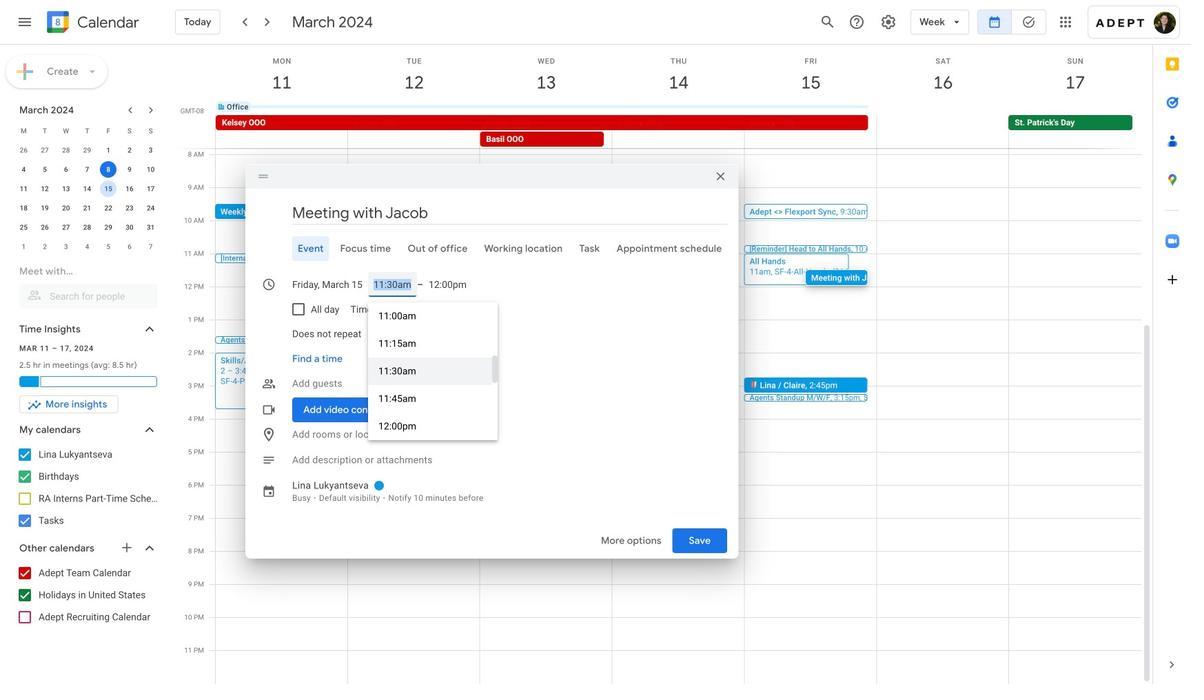 Task type: vqa. For each thing, say whether or not it's contained in the screenshot.
15 element on the left top
yes



Task type: locate. For each thing, give the bounding box(es) containing it.
grid
[[176, 45, 1153, 685]]

1 option from the top
[[368, 303, 492, 330]]

12 element
[[37, 181, 53, 197]]

None field
[[287, 322, 392, 347]]

9 element
[[121, 161, 138, 178]]

10 element
[[142, 161, 159, 178]]

18 element
[[15, 200, 32, 216]]

april 5 element
[[100, 239, 117, 255]]

7 element
[[79, 161, 95, 178]]

february 29 element
[[79, 142, 95, 159]]

april 6 element
[[121, 239, 138, 255]]

3 option from the top
[[368, 358, 492, 385]]

26 element
[[37, 219, 53, 236]]

0 horizontal spatial tab list
[[256, 236, 728, 261]]

2 option from the top
[[368, 330, 492, 358]]

30 element
[[121, 219, 138, 236]]

row
[[210, 90, 1153, 123], [210, 115, 1153, 148], [13, 121, 161, 141], [13, 141, 161, 160], [13, 160, 161, 179], [13, 179, 161, 199], [13, 199, 161, 218], [13, 218, 161, 237], [13, 237, 161, 256]]

4 element
[[15, 161, 32, 178]]

row group
[[13, 141, 161, 256]]

tab list
[[1153, 45, 1191, 646], [256, 236, 728, 261]]

6 element
[[58, 161, 74, 178]]

Search for people to meet text field
[[28, 284, 149, 309]]

16 element
[[121, 181, 138, 197]]

to element
[[417, 279, 423, 290]]

heading
[[74, 14, 139, 31]]

1 horizontal spatial tab list
[[1153, 45, 1191, 646]]

5 option from the top
[[368, 413, 492, 441]]

Start date text field
[[292, 272, 363, 297]]

11 element
[[15, 181, 32, 197]]

27 element
[[58, 219, 74, 236]]

april 1 element
[[15, 239, 32, 255]]

april 7 element
[[142, 239, 159, 255]]

cell
[[348, 101, 480, 112], [480, 101, 613, 112], [613, 101, 745, 112], [745, 101, 877, 112], [877, 101, 1009, 112], [1009, 101, 1142, 112], [348, 115, 480, 148], [612, 115, 744, 148], [744, 115, 877, 148], [877, 115, 1009, 148], [98, 160, 119, 179], [98, 179, 119, 199]]

option
[[368, 303, 492, 330], [368, 330, 492, 358], [368, 358, 492, 385], [368, 385, 492, 413], [368, 413, 492, 441]]

calendar element
[[44, 8, 139, 39]]

End time text field
[[429, 272, 467, 297]]

other calendars list
[[3, 563, 171, 629]]

1 element
[[100, 142, 117, 159]]

None search field
[[0, 259, 171, 309]]

main drawer image
[[17, 14, 33, 30]]

21 element
[[79, 200, 95, 216]]



Task type: describe. For each thing, give the bounding box(es) containing it.
19 element
[[37, 200, 53, 216]]

start time list box
[[368, 303, 498, 441]]

28 element
[[79, 219, 95, 236]]

Add title text field
[[292, 203, 728, 223]]

february 28 element
[[58, 142, 74, 159]]

20 element
[[58, 200, 74, 216]]

17 element
[[142, 181, 159, 197]]

5 element
[[37, 161, 53, 178]]

march 2024 grid
[[13, 121, 161, 256]]

february 26 element
[[15, 142, 32, 159]]

4 option from the top
[[368, 385, 492, 413]]

add other calendars image
[[120, 541, 134, 555]]

31 element
[[142, 219, 159, 236]]

8, today element
[[100, 161, 117, 178]]

my calendars list
[[3, 444, 171, 532]]

february 27 element
[[37, 142, 53, 159]]

2 element
[[121, 142, 138, 159]]

15 element
[[100, 181, 117, 197]]

22 element
[[100, 200, 117, 216]]

13 element
[[58, 181, 74, 197]]

3 element
[[142, 142, 159, 159]]

25 element
[[15, 219, 32, 236]]

heading inside calendar element
[[74, 14, 139, 31]]

april 4 element
[[79, 239, 95, 255]]

14 element
[[79, 181, 95, 197]]

april 2 element
[[37, 239, 53, 255]]

Start time text field
[[374, 272, 412, 297]]

29 element
[[100, 219, 117, 236]]

24 element
[[142, 200, 159, 216]]

april 3 element
[[58, 239, 74, 255]]

settings menu image
[[880, 14, 897, 30]]

23 element
[[121, 200, 138, 216]]



